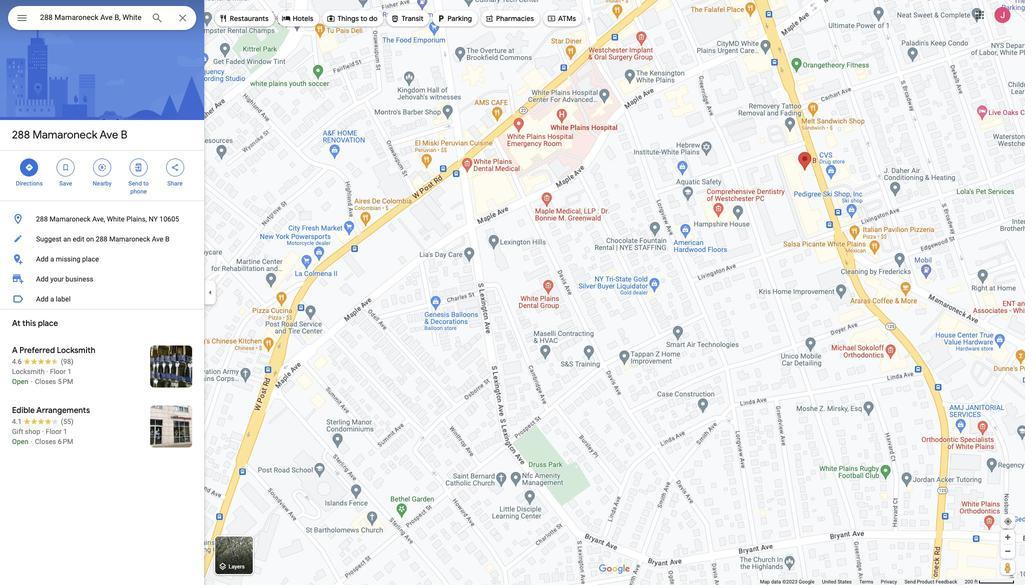 Task type: locate. For each thing, give the bounding box(es) containing it.
0 horizontal spatial ave
[[100, 128, 118, 142]]

layers
[[229, 565, 245, 571]]

to
[[361, 14, 368, 23], [143, 180, 149, 187]]

map
[[760, 580, 770, 585]]

1
[[68, 368, 72, 376], [63, 428, 67, 436]]

⋅ down the shop
[[30, 438, 33, 446]]

0 vertical spatial closes
[[35, 378, 56, 386]]

3 add from the top
[[36, 295, 49, 303]]

1 vertical spatial closes
[[35, 438, 56, 446]]

1 horizontal spatial b
[[165, 235, 170, 243]]

1 a from the top
[[50, 255, 54, 263]]

288 for 288 mamaroneck ave, white plains, ny 10605
[[36, 215, 48, 223]]

4.1
[[12, 418, 22, 426]]

plains,
[[126, 215, 147, 223]]

0 horizontal spatial to
[[143, 180, 149, 187]]

1 vertical spatial ⋅
[[30, 438, 33, 446]]

0 vertical spatial place
[[82, 255, 99, 263]]

0 vertical spatial floor
[[50, 368, 66, 376]]

288 mamaroneck ave, white plains, ny 10605
[[36, 215, 179, 223]]

1 vertical spatial place
[[38, 319, 58, 329]]

collapse side panel image
[[205, 287, 216, 298]]


[[485, 13, 494, 24]]

1 vertical spatial ave
[[152, 235, 163, 243]]

at
[[12, 319, 20, 329]]

nearby
[[93, 180, 112, 187]]

add your business link
[[0, 269, 204, 289]]

mamaroneck down plains,
[[109, 235, 150, 243]]

1 add from the top
[[36, 255, 49, 263]]

place down "on"
[[82, 255, 99, 263]]

floor
[[50, 368, 66, 376], [46, 428, 62, 436]]

0 horizontal spatial locksmith
[[12, 368, 45, 376]]

a left label
[[50, 295, 54, 303]]

mamaroneck up the 
[[33, 128, 97, 142]]


[[437, 13, 446, 24]]

place right this at bottom left
[[38, 319, 58, 329]]

1 horizontal spatial 288
[[36, 215, 48, 223]]

1 vertical spatial open
[[12, 438, 28, 446]]

1 horizontal spatial 1
[[68, 368, 72, 376]]

share
[[167, 180, 183, 187]]

send inside send to phone
[[128, 180, 142, 187]]

1 vertical spatial send
[[905, 580, 916, 585]]

1 vertical spatial a
[[50, 295, 54, 303]]

a left missing
[[50, 255, 54, 263]]

0 vertical spatial add
[[36, 255, 49, 263]]

⋅ down 4.6 stars 98 reviews "image"
[[30, 378, 33, 386]]

©2023
[[783, 580, 798, 585]]

0 vertical spatial mamaroneck
[[33, 128, 97, 142]]

open inside gift shop · floor 1 open ⋅ closes 6 pm
[[12, 438, 28, 446]]

restaurants
[[230, 14, 269, 23]]

2 open from the top
[[12, 438, 28, 446]]

2 ⋅ from the top
[[30, 438, 33, 446]]

open
[[12, 378, 28, 386], [12, 438, 28, 446]]

add for add your business
[[36, 275, 49, 283]]

send for send product feedback
[[905, 580, 916, 585]]

1 vertical spatial add
[[36, 275, 49, 283]]

0 vertical spatial 288
[[12, 128, 30, 142]]

place
[[82, 255, 99, 263], [38, 319, 58, 329]]

add for add a missing place
[[36, 255, 49, 263]]

send
[[128, 180, 142, 187], [905, 580, 916, 585]]

1 vertical spatial to
[[143, 180, 149, 187]]

0 horizontal spatial ·
[[42, 428, 44, 436]]

1 vertical spatial b
[[165, 235, 170, 243]]

privacy
[[881, 580, 898, 585]]

4.6 stars 98 reviews image
[[12, 357, 74, 367]]

an
[[63, 235, 71, 243]]

closes inside gift shop · floor 1 open ⋅ closes 6 pm
[[35, 438, 56, 446]]

ave
[[100, 128, 118, 142], [152, 235, 163, 243]]

2 vertical spatial 288
[[96, 235, 108, 243]]

1 horizontal spatial locksmith
[[57, 346, 95, 356]]

·
[[46, 368, 48, 376], [42, 428, 44, 436]]

feedback
[[936, 580, 958, 585]]

ave up  at the left top of the page
[[100, 128, 118, 142]]

⋅
[[30, 378, 33, 386], [30, 438, 33, 446]]

mamaroneck up an
[[50, 215, 91, 223]]

open inside locksmith · floor 1 open ⋅ closes 5 pm
[[12, 378, 28, 386]]

2 vertical spatial add
[[36, 295, 49, 303]]

0 vertical spatial send
[[128, 180, 142, 187]]

288 up suggest
[[36, 215, 48, 223]]

google
[[799, 580, 815, 585]]

1 horizontal spatial place
[[82, 255, 99, 263]]

1 vertical spatial floor
[[46, 428, 62, 436]]

floor inside locksmith · floor 1 open ⋅ closes 5 pm
[[50, 368, 66, 376]]

open down the gift
[[12, 438, 28, 446]]

0 vertical spatial ·
[[46, 368, 48, 376]]

b up actions for 288 mamaroneck ave b region
[[121, 128, 127, 142]]

1 down (98)
[[68, 368, 72, 376]]

288 Mamaroneck Ave B, White Plains, NY 10605 field
[[8, 6, 196, 30]]

closes left the 5 pm
[[35, 378, 56, 386]]

to left do
[[361, 14, 368, 23]]

· down 4.6 stars 98 reviews "image"
[[46, 368, 48, 376]]

add
[[36, 255, 49, 263], [36, 275, 49, 283], [36, 295, 49, 303]]

ave down 'ny'
[[152, 235, 163, 243]]

mamaroneck
[[33, 128, 97, 142], [50, 215, 91, 223], [109, 235, 150, 243]]

suggest
[[36, 235, 62, 243]]

288
[[12, 128, 30, 142], [36, 215, 48, 223], [96, 235, 108, 243]]

locksmith up (98)
[[57, 346, 95, 356]]

transit
[[402, 14, 424, 23]]

0 vertical spatial a
[[50, 255, 54, 263]]

200 ft button
[[965, 580, 1015, 585]]

(55)
[[61, 418, 74, 426]]

actions for 288 mamaroneck ave b region
[[0, 151, 204, 201]]

add left label
[[36, 295, 49, 303]]

1 horizontal spatial to
[[361, 14, 368, 23]]

to up the phone
[[143, 180, 149, 187]]

footer inside the "google maps" element
[[760, 579, 965, 586]]

a
[[50, 255, 54, 263], [50, 295, 54, 303]]


[[282, 13, 291, 24]]

show street view coverage image
[[1001, 561, 1016, 576]]

send inside button
[[905, 580, 916, 585]]

1 horizontal spatial ave
[[152, 235, 163, 243]]

locksmith
[[57, 346, 95, 356], [12, 368, 45, 376]]

add a label button
[[0, 289, 204, 309]]

1 vertical spatial mamaroneck
[[50, 215, 91, 223]]

1 ⋅ from the top
[[30, 378, 33, 386]]

send product feedback button
[[905, 579, 958, 586]]

4.1 stars 55 reviews image
[[12, 417, 74, 427]]

5 pm
[[58, 378, 73, 386]]

0 horizontal spatial b
[[121, 128, 127, 142]]

floor down 4.1 stars 55 reviews image
[[46, 428, 62, 436]]

1 open from the top
[[12, 378, 28, 386]]

200
[[965, 580, 974, 585]]

0 horizontal spatial 1
[[63, 428, 67, 436]]

terms button
[[860, 579, 874, 586]]

a preferred locksmith
[[12, 346, 95, 356]]

add a label
[[36, 295, 71, 303]]

this
[[22, 319, 36, 329]]

b down 10605 at left
[[165, 235, 170, 243]]

· down 4.1 stars 55 reviews image
[[42, 428, 44, 436]]

mamaroneck for ave,
[[50, 215, 91, 223]]

to inside  things to do
[[361, 14, 368, 23]]

0 horizontal spatial send
[[128, 180, 142, 187]]

2 closes from the top
[[35, 438, 56, 446]]

1 vertical spatial 1
[[63, 428, 67, 436]]

288 up 
[[12, 128, 30, 142]]

⋅ inside gift shop · floor 1 open ⋅ closes 6 pm
[[30, 438, 33, 446]]

1 up 6 pm
[[63, 428, 67, 436]]

1 horizontal spatial send
[[905, 580, 916, 585]]

floor up the 5 pm
[[50, 368, 66, 376]]

a for label
[[50, 295, 54, 303]]

0 vertical spatial ⋅
[[30, 378, 33, 386]]

0 vertical spatial 1
[[68, 368, 72, 376]]

2 add from the top
[[36, 275, 49, 283]]

closes down the shop
[[35, 438, 56, 446]]

 transit
[[391, 13, 424, 24]]

288 for 288 mamaroneck ave b
[[12, 128, 30, 142]]

open down "4.6"
[[12, 378, 28, 386]]

1 vertical spatial ·
[[42, 428, 44, 436]]

send up the phone
[[128, 180, 142, 187]]

send left product
[[905, 580, 916, 585]]

1 vertical spatial 288
[[36, 215, 48, 223]]

b
[[121, 128, 127, 142], [165, 235, 170, 243]]

0 horizontal spatial 288
[[12, 128, 30, 142]]


[[547, 13, 556, 24]]

edible
[[12, 406, 35, 416]]

ave inside button
[[152, 235, 163, 243]]

your
[[50, 275, 64, 283]]

add down suggest
[[36, 255, 49, 263]]

0 vertical spatial open
[[12, 378, 28, 386]]

suggest an edit on 288 mamaroneck ave b
[[36, 235, 170, 243]]

add left your
[[36, 275, 49, 283]]

· inside locksmith · floor 1 open ⋅ closes 5 pm
[[46, 368, 48, 376]]

1 vertical spatial locksmith
[[12, 368, 45, 376]]

product
[[917, 580, 935, 585]]

add inside 'link'
[[36, 275, 49, 283]]

 restaurants
[[219, 13, 269, 24]]


[[219, 13, 228, 24]]

None field
[[40, 12, 143, 24]]

footer
[[760, 579, 965, 586]]

1 closes from the top
[[35, 378, 56, 386]]

locksmith down "4.6"
[[12, 368, 45, 376]]

1 horizontal spatial ·
[[46, 368, 48, 376]]

save
[[59, 180, 72, 187]]

288 right "on"
[[96, 235, 108, 243]]

 things to do
[[327, 13, 378, 24]]

footer containing map data ©2023 google
[[760, 579, 965, 586]]

0 vertical spatial to
[[361, 14, 368, 23]]

 hotels
[[282, 13, 314, 24]]

2 a from the top
[[50, 295, 54, 303]]

closes
[[35, 378, 56, 386], [35, 438, 56, 446]]



Task type: vqa. For each thing, say whether or not it's contained in the screenshot.


Task type: describe. For each thing, give the bounding box(es) containing it.
place inside button
[[82, 255, 99, 263]]

edible arrangements
[[12, 406, 90, 416]]

states
[[838, 580, 852, 585]]

10605
[[160, 215, 179, 223]]

6 pm
[[58, 438, 73, 446]]

suggest an edit on 288 mamaroneck ave b button
[[0, 229, 204, 249]]

 atms
[[547, 13, 576, 24]]

preferred
[[19, 346, 55, 356]]

data
[[772, 580, 781, 585]]

parking
[[448, 14, 472, 23]]

288 mamaroneck ave, white plains, ny 10605 button
[[0, 209, 204, 229]]

add your business
[[36, 275, 93, 283]]

2 horizontal spatial 288
[[96, 235, 108, 243]]

privacy button
[[881, 579, 898, 586]]

0 vertical spatial locksmith
[[57, 346, 95, 356]]


[[391, 13, 400, 24]]

label
[[56, 295, 71, 303]]

0 vertical spatial ave
[[100, 128, 118, 142]]

288 mamaroneck ave b main content
[[0, 0, 204, 586]]

atms
[[558, 14, 576, 23]]

add a missing place button
[[0, 249, 204, 269]]

add a missing place
[[36, 255, 99, 263]]

 parking
[[437, 13, 472, 24]]

a
[[12, 346, 18, 356]]

floor inside gift shop · floor 1 open ⋅ closes 6 pm
[[46, 428, 62, 436]]

google account: james peterson  
(james.peterson1902@gmail.com) image
[[995, 7, 1011, 23]]

arrangements
[[36, 406, 90, 416]]

b inside button
[[165, 235, 170, 243]]

locksmith inside locksmith · floor 1 open ⋅ closes 5 pm
[[12, 368, 45, 376]]

add for add a label
[[36, 295, 49, 303]]

phone
[[130, 188, 147, 195]]

locksmith · floor 1 open ⋅ closes 5 pm
[[12, 368, 73, 386]]

mamaroneck for ave
[[33, 128, 97, 142]]

200 ft
[[965, 580, 978, 585]]

gift shop · floor 1 open ⋅ closes 6 pm
[[12, 428, 73, 446]]

to inside send to phone
[[143, 180, 149, 187]]

united states button
[[822, 579, 852, 586]]

(98)
[[61, 358, 74, 366]]

1 inside gift shop · floor 1 open ⋅ closes 6 pm
[[63, 428, 67, 436]]

business
[[66, 275, 93, 283]]

288 mamaroneck ave b
[[12, 128, 127, 142]]


[[98, 162, 107, 173]]


[[171, 162, 180, 173]]

united
[[822, 580, 837, 585]]

directions
[[16, 180, 43, 187]]

on
[[86, 235, 94, 243]]

none field inside 288 mamaroneck ave b, white plains, ny 10605 field
[[40, 12, 143, 24]]

ny
[[149, 215, 158, 223]]

edit
[[73, 235, 84, 243]]


[[61, 162, 70, 173]]


[[25, 162, 34, 173]]

a for missing
[[50, 255, 54, 263]]

ft
[[975, 580, 978, 585]]

0 horizontal spatial place
[[38, 319, 58, 329]]

1 inside locksmith · floor 1 open ⋅ closes 5 pm
[[68, 368, 72, 376]]

terms
[[860, 580, 874, 585]]

4.6
[[12, 358, 22, 366]]

united states
[[822, 580, 852, 585]]

 search field
[[8, 6, 196, 32]]

0 vertical spatial b
[[121, 128, 127, 142]]

closes inside locksmith · floor 1 open ⋅ closes 5 pm
[[35, 378, 56, 386]]

missing
[[56, 255, 80, 263]]

at this place
[[12, 319, 58, 329]]


[[16, 11, 28, 25]]

send for send to phone
[[128, 180, 142, 187]]

send to phone
[[128, 180, 149, 195]]

zoom in image
[[1005, 534, 1012, 542]]

· inside gift shop · floor 1 open ⋅ closes 6 pm
[[42, 428, 44, 436]]

show your location image
[[1004, 518, 1013, 527]]


[[134, 162, 143, 173]]

map data ©2023 google
[[760, 580, 815, 585]]

2 vertical spatial mamaroneck
[[109, 235, 150, 243]]

things
[[338, 14, 359, 23]]


[[327, 13, 336, 24]]

⋅ inside locksmith · floor 1 open ⋅ closes 5 pm
[[30, 378, 33, 386]]

gift
[[12, 428, 23, 436]]

 pharmacies
[[485, 13, 534, 24]]

shop
[[25, 428, 40, 436]]

white
[[107, 215, 125, 223]]

 button
[[8, 6, 36, 32]]

ave,
[[92, 215, 105, 223]]

send product feedback
[[905, 580, 958, 585]]

google maps element
[[0, 0, 1026, 586]]

zoom out image
[[1005, 548, 1012, 556]]

hotels
[[293, 14, 314, 23]]

pharmacies
[[496, 14, 534, 23]]

do
[[369, 14, 378, 23]]



